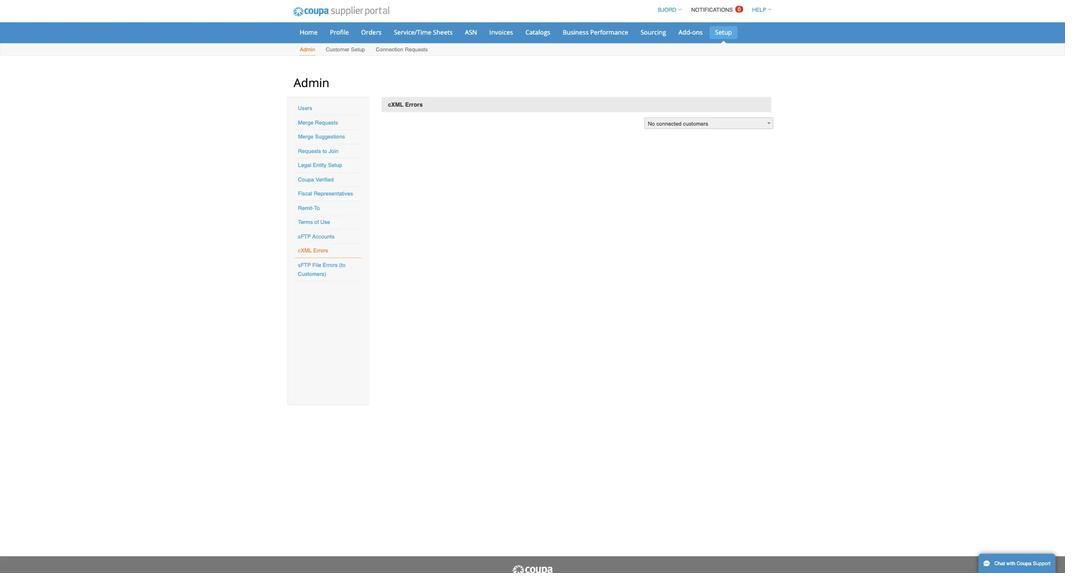 Task type: describe. For each thing, give the bounding box(es) containing it.
service/time
[[525, 37, 576, 49]]

catalogs link
[[694, 35, 741, 52]]

business performance link
[[744, 35, 845, 52]]

service/time sheets link
[[518, 35, 611, 52]]

orders link
[[475, 35, 516, 52]]

coupa supplier portal image
[[383, 2, 527, 30]]

No connected customers field
[[860, 157, 1032, 172]]

home
[[400, 37, 424, 49]]

asn
[[620, 37, 637, 49]]

ons
[[923, 37, 938, 49]]

business performance
[[751, 37, 838, 49]]

add-ons link
[[898, 35, 945, 52]]

orders
[[482, 37, 509, 49]]

add-
[[905, 37, 923, 49]]

asn link
[[613, 35, 644, 52]]

admin
[[392, 100, 439, 121]]

home link
[[393, 35, 431, 52]]

profile link
[[433, 35, 473, 52]]

sheets
[[578, 37, 604, 49]]



Task type: vqa. For each thing, say whether or not it's contained in the screenshot.
Coupa Supplier Portal image
yes



Task type: locate. For each thing, give the bounding box(es) containing it.
sourcing
[[855, 37, 889, 49]]

performance
[[787, 37, 838, 49]]

business
[[751, 37, 785, 49]]

service/time sheets
[[525, 37, 604, 49]]

profile
[[440, 37, 465, 49]]

invoices link
[[646, 35, 692, 52]]

sourcing link
[[848, 35, 896, 52]]

setup link
[[947, 35, 984, 52]]

add-ons
[[905, 37, 938, 49]]

catalogs
[[701, 37, 734, 49]]

navigation
[[873, 2, 1029, 23]]

invoices
[[653, 37, 685, 49]]

setup
[[954, 37, 977, 49]]



